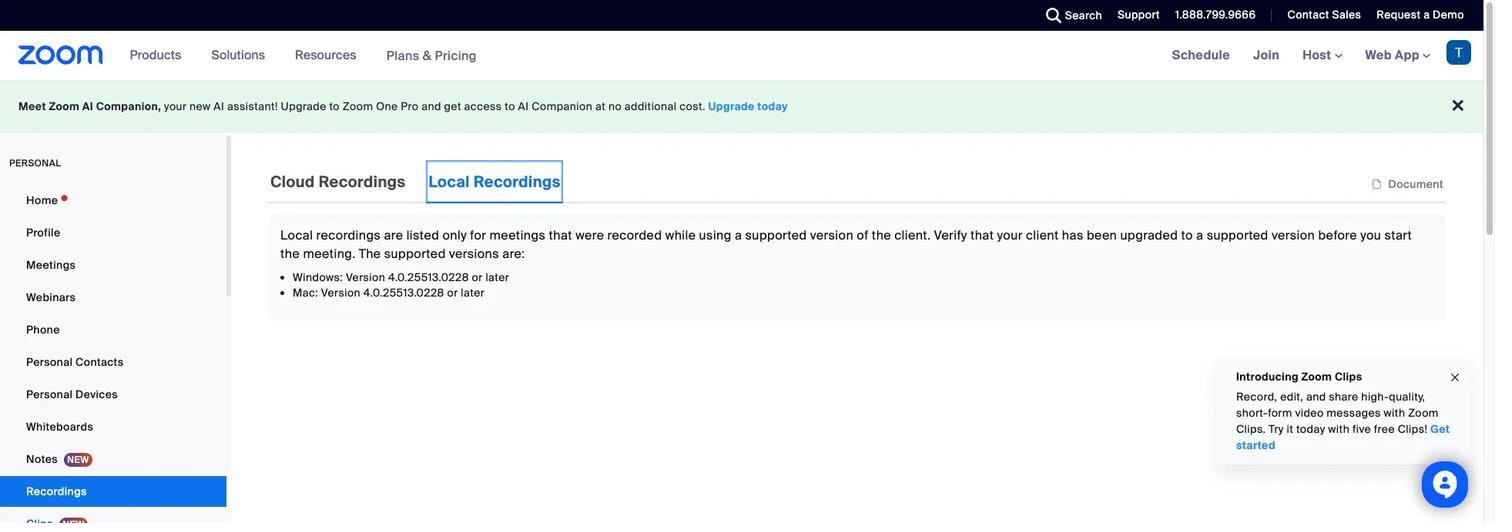 Task type: vqa. For each thing, say whether or not it's contained in the screenshot.
their inside Enables users to share content from their Microsoft SharePoint account in a meeting or chat
no



Task type: locate. For each thing, give the bounding box(es) containing it.
recordings up recordings at the left top of the page
[[319, 172, 406, 192]]

0 vertical spatial today
[[757, 99, 788, 113]]

plans
[[386, 47, 419, 64]]

the right of at the top of page
[[872, 227, 891, 243]]

local recordings tab
[[426, 160, 563, 203]]

later down versions
[[461, 286, 485, 300]]

introducing zoom clips
[[1236, 370, 1362, 384]]

mac:
[[293, 286, 318, 300]]

close image
[[1449, 369, 1461, 386]]

record, edit, and share high-quality, short-form video messages with zoom clips. try it today with five free clips!
[[1236, 390, 1439, 436]]

1.888.799.9666 button
[[1164, 0, 1260, 31], [1175, 8, 1256, 22]]

contacts
[[76, 355, 124, 369]]

the up windows:
[[280, 246, 300, 262]]

contact sales link
[[1276, 0, 1365, 31], [1287, 8, 1361, 22]]

before
[[1318, 227, 1357, 243]]

resources
[[295, 47, 356, 63]]

1 horizontal spatial to
[[505, 99, 515, 113]]

0 horizontal spatial that
[[549, 227, 572, 243]]

windows:
[[293, 270, 343, 284]]

1 vertical spatial local
[[280, 227, 313, 243]]

it
[[1287, 422, 1293, 436]]

1 horizontal spatial today
[[1296, 422, 1325, 436]]

1 vertical spatial personal
[[26, 387, 73, 401]]

a right upgraded
[[1196, 227, 1204, 243]]

2 horizontal spatial ai
[[518, 99, 529, 113]]

today
[[757, 99, 788, 113], [1296, 422, 1325, 436]]

later
[[486, 270, 509, 284], [461, 286, 485, 300]]

version
[[346, 270, 385, 284], [321, 286, 361, 300]]

0 horizontal spatial the
[[280, 246, 300, 262]]

&
[[423, 47, 432, 64]]

0 vertical spatial later
[[486, 270, 509, 284]]

2 that from the left
[[970, 227, 994, 243]]

were
[[576, 227, 604, 243]]

clips.
[[1236, 422, 1266, 436]]

1 horizontal spatial supported
[[745, 227, 807, 243]]

1 vertical spatial version
[[321, 286, 361, 300]]

banner
[[0, 31, 1484, 81]]

0 horizontal spatial version
[[810, 227, 854, 243]]

1 horizontal spatial with
[[1384, 406, 1405, 420]]

local inside "tab"
[[429, 172, 470, 192]]

recordings inside personal menu menu
[[26, 485, 87, 498]]

personal up whiteboards at the bottom left
[[26, 387, 73, 401]]

the
[[359, 246, 381, 262]]

2 personal from the top
[[26, 387, 73, 401]]

of
[[857, 227, 869, 243]]

0 horizontal spatial later
[[461, 286, 485, 300]]

2 ai from the left
[[214, 99, 224, 113]]

local
[[429, 172, 470, 192], [280, 227, 313, 243]]

upgrade right cost.
[[708, 99, 755, 113]]

today inside meet zoom ai companion, footer
[[757, 99, 788, 113]]

0 horizontal spatial a
[[735, 227, 742, 243]]

0 vertical spatial local
[[429, 172, 470, 192]]

profile picture image
[[1447, 40, 1471, 65]]

personal
[[26, 355, 73, 369], [26, 387, 73, 401]]

home link
[[0, 185, 226, 216]]

with down 'messages'
[[1328, 422, 1350, 436]]

1 horizontal spatial ai
[[214, 99, 224, 113]]

profile
[[26, 226, 60, 240]]

devices
[[76, 387, 118, 401]]

meet
[[18, 99, 46, 113]]

0 vertical spatial version
[[346, 270, 385, 284]]

support link
[[1106, 0, 1164, 31], [1118, 8, 1160, 22]]

to right access on the top of page
[[505, 99, 515, 113]]

to right upgraded
[[1181, 227, 1193, 243]]

1 vertical spatial the
[[280, 246, 300, 262]]

zoom left clips
[[1301, 370, 1332, 384]]

local up the "only"
[[429, 172, 470, 192]]

upgrade down product information navigation
[[281, 99, 326, 113]]

0 horizontal spatial to
[[329, 99, 340, 113]]

upgrade
[[281, 99, 326, 113], [708, 99, 755, 113]]

your
[[164, 99, 187, 113], [997, 227, 1023, 243]]

with
[[1384, 406, 1405, 420], [1328, 422, 1350, 436]]

0 vertical spatial your
[[164, 99, 187, 113]]

0 horizontal spatial ai
[[82, 99, 93, 113]]

4.0.25513.0228
[[388, 270, 469, 284], [363, 286, 444, 300]]

banner containing products
[[0, 31, 1484, 81]]

later down are: at the left of page
[[486, 270, 509, 284]]

to down resources "dropdown button"
[[329, 99, 340, 113]]

1 vertical spatial your
[[997, 227, 1023, 243]]

1 horizontal spatial later
[[486, 270, 509, 284]]

1 vertical spatial 4.0.25513.0228
[[363, 286, 444, 300]]

0 horizontal spatial or
[[447, 286, 458, 300]]

0 horizontal spatial and
[[421, 99, 441, 113]]

personal devices link
[[0, 379, 226, 410]]

version left of at the top of page
[[810, 227, 854, 243]]

and
[[421, 99, 441, 113], [1306, 390, 1326, 404]]

4.0.25513.0228 down the on the left of page
[[363, 286, 444, 300]]

or
[[472, 270, 483, 284], [447, 286, 458, 300]]

search button
[[1034, 0, 1106, 31]]

share
[[1329, 390, 1358, 404]]

cloud recordings tab
[[268, 160, 408, 203]]

0 vertical spatial personal
[[26, 355, 73, 369]]

one
[[376, 99, 398, 113]]

that right verify
[[970, 227, 994, 243]]

that left were
[[549, 227, 572, 243]]

ai left 'companion,'
[[82, 99, 93, 113]]

1 vertical spatial or
[[447, 286, 458, 300]]

your left 'new' at top
[[164, 99, 187, 113]]

0 vertical spatial 4.0.25513.0228
[[388, 270, 469, 284]]

profile link
[[0, 217, 226, 248]]

and left the get
[[421, 99, 441, 113]]

version down windows:
[[321, 286, 361, 300]]

0 horizontal spatial your
[[164, 99, 187, 113]]

4.0.25513.0228 down listed
[[388, 270, 469, 284]]

local up meeting.
[[280, 227, 313, 243]]

0 horizontal spatial today
[[757, 99, 788, 113]]

version down the on the left of page
[[346, 270, 385, 284]]

1 vertical spatial later
[[461, 286, 485, 300]]

request a demo
[[1377, 8, 1464, 22]]

and inside meet zoom ai companion, footer
[[421, 99, 441, 113]]

contact sales
[[1287, 8, 1361, 22]]

ai right 'new' at top
[[214, 99, 224, 113]]

recordings up meetings
[[474, 172, 561, 192]]

a left demo
[[1424, 8, 1430, 22]]

ai left companion
[[518, 99, 529, 113]]

your inside meet zoom ai companion, footer
[[164, 99, 187, 113]]

1 horizontal spatial local
[[429, 172, 470, 192]]

0 horizontal spatial with
[[1328, 422, 1350, 436]]

1 horizontal spatial version
[[1272, 227, 1315, 243]]

zoom up clips!
[[1408, 406, 1439, 420]]

1 horizontal spatial and
[[1306, 390, 1326, 404]]

1 horizontal spatial upgrade
[[708, 99, 755, 113]]

for
[[470, 227, 486, 243]]

local for local recordings are listed only for meetings that were recorded while using a supported version of the client. verify that your client has been upgraded to a supported version before you start the meeting. the supported versions are:
[[280, 227, 313, 243]]

using
[[699, 227, 732, 243]]

1 horizontal spatial or
[[472, 270, 483, 284]]

0 horizontal spatial recordings
[[26, 485, 87, 498]]

local inside local recordings are listed only for meetings that were recorded while using a supported version of the client. verify that your client has been upgraded to a supported version before you start the meeting. the supported versions are:
[[280, 227, 313, 243]]

sales
[[1332, 8, 1361, 22]]

while
[[665, 227, 696, 243]]

clips
[[1335, 370, 1362, 384]]

ai
[[82, 99, 93, 113], [214, 99, 224, 113], [518, 99, 529, 113]]

whiteboards
[[26, 420, 93, 434]]

no
[[608, 99, 622, 113]]

1 horizontal spatial recordings
[[319, 172, 406, 192]]

0 horizontal spatial upgrade
[[281, 99, 326, 113]]

0 vertical spatial and
[[421, 99, 441, 113]]

1 horizontal spatial the
[[872, 227, 891, 243]]

plans & pricing
[[386, 47, 477, 64]]

demo
[[1433, 8, 1464, 22]]

zoom logo image
[[18, 45, 103, 65]]

version
[[810, 227, 854, 243], [1272, 227, 1315, 243]]

2 version from the left
[[1272, 227, 1315, 243]]

join
[[1253, 47, 1280, 63]]

you
[[1360, 227, 1381, 243]]

personal down phone
[[26, 355, 73, 369]]

1 personal from the top
[[26, 355, 73, 369]]

your left client
[[997, 227, 1023, 243]]

free
[[1374, 422, 1395, 436]]

join link
[[1242, 31, 1291, 80]]

to
[[329, 99, 340, 113], [505, 99, 515, 113], [1181, 227, 1193, 243]]

2 horizontal spatial recordings
[[474, 172, 561, 192]]

0 horizontal spatial local
[[280, 227, 313, 243]]

that
[[549, 227, 572, 243], [970, 227, 994, 243]]

a right using
[[735, 227, 742, 243]]

with up free
[[1384, 406, 1405, 420]]

recordings down notes
[[26, 485, 87, 498]]

1 horizontal spatial that
[[970, 227, 994, 243]]

recordings
[[319, 172, 406, 192], [474, 172, 561, 192], [26, 485, 87, 498]]

1 vertical spatial today
[[1296, 422, 1325, 436]]

2 horizontal spatial to
[[1181, 227, 1193, 243]]

web
[[1365, 47, 1392, 63]]

version left 'before'
[[1272, 227, 1315, 243]]

1 horizontal spatial your
[[997, 227, 1023, 243]]

recordings inside tab
[[319, 172, 406, 192]]

recordings inside "tab"
[[474, 172, 561, 192]]

3 ai from the left
[[518, 99, 529, 113]]

zoom
[[49, 99, 80, 113], [343, 99, 373, 113], [1301, 370, 1332, 384], [1408, 406, 1439, 420]]

1 vertical spatial and
[[1306, 390, 1326, 404]]

verify
[[934, 227, 967, 243]]

try
[[1269, 422, 1284, 436]]

and up video
[[1306, 390, 1326, 404]]

2 horizontal spatial a
[[1424, 8, 1430, 22]]

document
[[1388, 177, 1444, 191]]

products
[[130, 47, 181, 63]]



Task type: describe. For each thing, give the bounding box(es) containing it.
1.888.799.9666
[[1175, 8, 1256, 22]]

contact
[[1287, 8, 1329, 22]]

today inside record, edit, and share high-quality, short-form video messages with zoom clips. try it today with five free clips!
[[1296, 422, 1325, 436]]

versions
[[449, 246, 499, 262]]

introducing
[[1236, 370, 1299, 384]]

0 horizontal spatial supported
[[384, 246, 446, 262]]

solutions
[[211, 47, 265, 63]]

has
[[1062, 227, 1084, 243]]

to inside local recordings are listed only for meetings that were recorded while using a supported version of the client. verify that your client has been upgraded to a supported version before you start the meeting. the supported versions are:
[[1181, 227, 1193, 243]]

at
[[595, 99, 606, 113]]

companion,
[[96, 99, 161, 113]]

home
[[26, 193, 58, 207]]

started
[[1236, 438, 1276, 452]]

additional
[[625, 99, 677, 113]]

1 vertical spatial with
[[1328, 422, 1350, 436]]

cloud recordings
[[270, 172, 406, 192]]

listed
[[406, 227, 439, 243]]

cloud
[[270, 172, 315, 192]]

zoom right meet
[[49, 99, 80, 113]]

personal
[[9, 157, 61, 169]]

new
[[190, 99, 211, 113]]

get started link
[[1236, 422, 1450, 452]]

notes
[[26, 452, 58, 466]]

whiteboards link
[[0, 411, 226, 442]]

1 ai from the left
[[82, 99, 93, 113]]

high-
[[1361, 390, 1389, 404]]

start
[[1385, 227, 1412, 243]]

assistant!
[[227, 99, 278, 113]]

0 vertical spatial the
[[872, 227, 891, 243]]

webinars
[[26, 290, 76, 304]]

resources button
[[295, 31, 363, 80]]

get
[[1430, 422, 1450, 436]]

client.
[[894, 227, 931, 243]]

schedule link
[[1161, 31, 1242, 80]]

meetings
[[490, 227, 546, 243]]

recordings for cloud recordings
[[319, 172, 406, 192]]

recorded
[[607, 227, 662, 243]]

meetings navigation
[[1161, 31, 1484, 81]]

personal menu menu
[[0, 185, 226, 523]]

meet zoom ai companion, your new ai assistant! upgrade to zoom one pro and get access to ai companion at no additional cost. upgrade today
[[18, 99, 788, 113]]

0 vertical spatial with
[[1384, 406, 1405, 420]]

recordings link
[[0, 476, 226, 507]]

solutions button
[[211, 31, 272, 80]]

meetings
[[26, 258, 76, 272]]

webinars link
[[0, 282, 226, 313]]

windows: version 4.0.25513.0228 or later mac: version 4.0.25513.0228 or later
[[293, 270, 509, 300]]

tabs of recording tab list
[[268, 160, 563, 203]]

schedule
[[1172, 47, 1230, 63]]

1 that from the left
[[549, 227, 572, 243]]

main content element
[[268, 160, 1447, 320]]

clips!
[[1398, 422, 1428, 436]]

meeting.
[[303, 246, 356, 262]]

2 horizontal spatial supported
[[1207, 227, 1268, 243]]

meet zoom ai companion, footer
[[0, 80, 1484, 133]]

phone link
[[0, 314, 226, 345]]

host
[[1303, 47, 1335, 63]]

get started
[[1236, 422, 1450, 452]]

form
[[1268, 406, 1292, 420]]

cost.
[[680, 99, 705, 113]]

recordings for local recordings
[[474, 172, 561, 192]]

companion
[[532, 99, 593, 113]]

file image
[[1372, 177, 1382, 191]]

messages
[[1327, 406, 1381, 420]]

only
[[443, 227, 467, 243]]

zoom left "one"
[[343, 99, 373, 113]]

1 upgrade from the left
[[281, 99, 326, 113]]

search
[[1065, 8, 1102, 22]]

get
[[444, 99, 461, 113]]

2 upgrade from the left
[[708, 99, 755, 113]]

product information navigation
[[118, 31, 488, 81]]

record,
[[1236, 390, 1277, 404]]

host button
[[1303, 47, 1342, 63]]

your inside local recordings are listed only for meetings that were recorded while using a supported version of the client. verify that your client has been upgraded to a supported version before you start the meeting. the supported versions are:
[[997, 227, 1023, 243]]

web app
[[1365, 47, 1420, 63]]

been
[[1087, 227, 1117, 243]]

meetings link
[[0, 250, 226, 280]]

1 version from the left
[[810, 227, 854, 243]]

phone
[[26, 323, 60, 337]]

access
[[464, 99, 502, 113]]

personal contacts link
[[0, 347, 226, 377]]

notes link
[[0, 444, 226, 474]]

personal devices
[[26, 387, 118, 401]]

upgrade today link
[[708, 99, 788, 113]]

edit,
[[1280, 390, 1303, 404]]

pricing
[[435, 47, 477, 64]]

app
[[1395, 47, 1420, 63]]

request
[[1377, 8, 1421, 22]]

and inside record, edit, and share high-quality, short-form video messages with zoom clips. try it today with five free clips!
[[1306, 390, 1326, 404]]

document button
[[1368, 177, 1447, 191]]

1 horizontal spatial a
[[1196, 227, 1204, 243]]

are
[[384, 227, 403, 243]]

local for local recordings
[[429, 172, 470, 192]]

0 vertical spatial or
[[472, 270, 483, 284]]

support
[[1118, 8, 1160, 22]]

upgraded
[[1120, 227, 1178, 243]]

zoom inside record, edit, and share high-quality, short-form video messages with zoom clips. try it today with five free clips!
[[1408, 406, 1439, 420]]

pro
[[401, 99, 419, 113]]

five
[[1353, 422, 1371, 436]]

video
[[1295, 406, 1324, 420]]

personal for personal contacts
[[26, 355, 73, 369]]

short-
[[1236, 406, 1268, 420]]

personal for personal devices
[[26, 387, 73, 401]]



